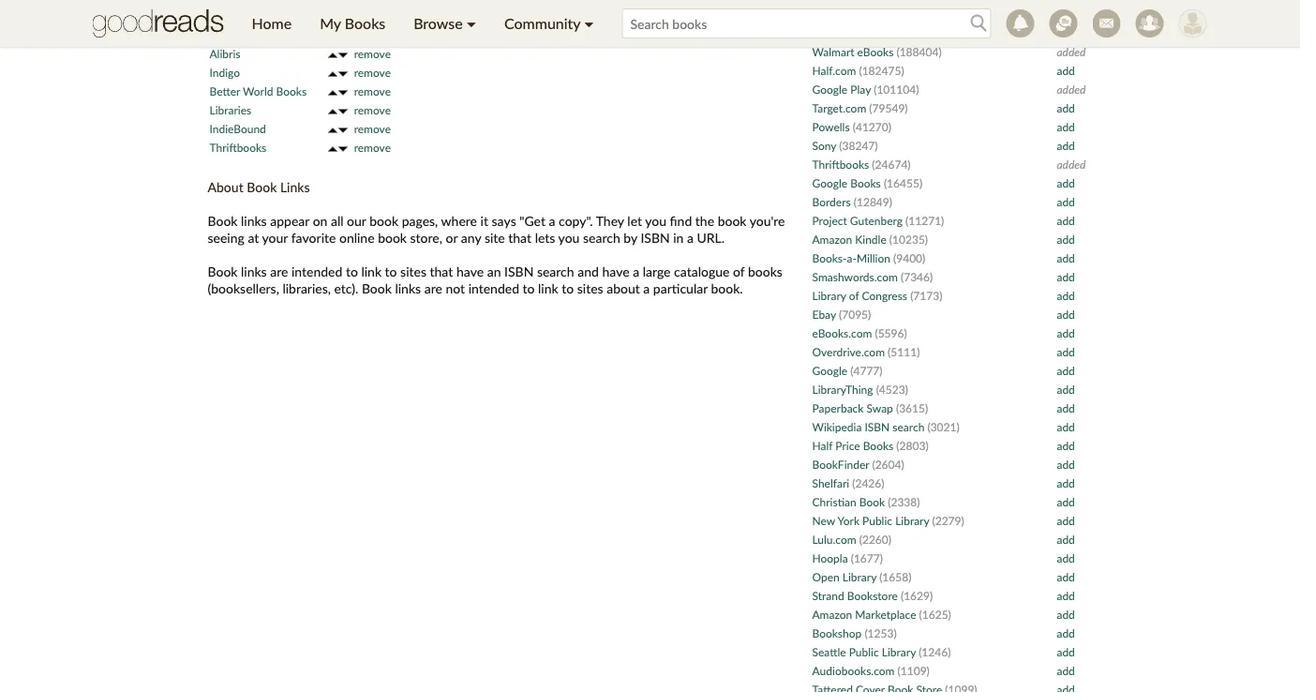 Task type: describe. For each thing, give the bounding box(es) containing it.
add for amazon kindle (10235)
[[1057, 232, 1076, 246]]

remove for alibris
[[354, 46, 391, 60]]

large
[[643, 263, 671, 279]]

1 vertical spatial better world books link
[[210, 84, 307, 98]]

(1109)
[[898, 664, 930, 677]]

smashwords.com
[[813, 270, 898, 283]]

remove for indigo
[[354, 65, 391, 79]]

sony link
[[813, 138, 837, 152]]

add link for (10235)
[[1057, 232, 1076, 246]]

alibris
[[210, 46, 241, 60]]

add for books-a-million (9400)
[[1057, 251, 1076, 264]]

(38247)
[[840, 138, 878, 152]]

christian
[[813, 495, 857, 508]]

lulu.com
[[813, 532, 857, 546]]

google (4777)
[[813, 363, 883, 377]]

that inside the book links are intended to link to sites that have an isbn search and have     a large catalogue of books (booksellers, libraries, etc). book links are     not intended to link to sites about a particular book.
[[430, 263, 453, 279]]

thriftbooks for thriftbooks (24674)
[[813, 157, 870, 171]]

(7173)
[[911, 288, 943, 302]]

add for librarything (4523)
[[1057, 382, 1076, 396]]

down arrow image for thriftbooks
[[339, 147, 348, 151]]

up arrow image for indiebound
[[329, 128, 337, 133]]

add link for (1625)
[[1057, 607, 1076, 621]]

add for bookshop (1253)
[[1057, 626, 1076, 640]]

add for powells (41270)
[[1057, 120, 1076, 133]]

apple books (219483)
[[813, 7, 923, 21]]

library down (2338)
[[896, 514, 930, 527]]

inbox image
[[1093, 9, 1121, 38]]

google link
[[813, 363, 848, 377]]

remove link for apple books
[[354, 9, 391, 23]]

copy".
[[559, 212, 593, 228]]

1 horizontal spatial intended
[[469, 280, 520, 296]]

books inside my books 'link'
[[345, 14, 386, 32]]

add link for (1658)
[[1057, 570, 1076, 583]]

down arrow image for indigo
[[339, 72, 348, 76]]

new
[[813, 514, 836, 527]]

and
[[578, 263, 599, 279]]

add link for (2338)
[[1057, 495, 1076, 508]]

librarything (4523)
[[813, 382, 909, 396]]

search inside the book links are intended to link to sites that have an isbn search and have     a large catalogue of books (booksellers, libraries, etc). book links are     not intended to link to sites about a particular book.
[[537, 263, 575, 279]]

seattle public library (1246)
[[813, 645, 951, 658]]

ebay (7095)
[[813, 307, 872, 321]]

add link for (3615)
[[1057, 401, 1076, 415]]

browse
[[414, 14, 463, 32]]

home
[[252, 14, 292, 32]]

etc).
[[334, 280, 359, 296]]

added for (101104)
[[1057, 82, 1086, 96]]

5 added from the top
[[1057, 157, 1086, 171]]

up arrow image for alibris
[[329, 53, 337, 58]]

home link
[[238, 0, 306, 47]]

3 down arrow image from the top
[[339, 128, 348, 133]]

let
[[628, 212, 642, 228]]

remove for apple books
[[354, 9, 391, 23]]

strand bookstore (1629)
[[813, 589, 933, 602]]

up arrow image for libraries
[[329, 109, 337, 114]]

menu containing home
[[238, 0, 608, 47]]

1 horizontal spatial sites
[[578, 280, 604, 296]]

add for christian book (2338)
[[1057, 495, 1076, 508]]

bookshop (1253)
[[813, 626, 897, 640]]

ebooks
[[858, 45, 894, 58]]

0 vertical spatial public
[[863, 514, 893, 527]]

added for (219483)
[[1057, 7, 1086, 21]]

(12849)
[[854, 195, 893, 208]]

add link for (16455)
[[1057, 176, 1076, 189]]

add link for (1246)
[[1057, 645, 1076, 658]]

bookstore
[[848, 589, 898, 602]]

add link for (1109)
[[1057, 664, 1076, 677]]

add link for (7095)
[[1057, 307, 1076, 321]]

Search for books to add to your shelves search field
[[622, 8, 992, 38]]

powells link
[[813, 120, 850, 133]]

remove link for better world books
[[354, 84, 391, 98]]

google play
[[210, 28, 269, 41]]

google books (16455)
[[813, 176, 923, 189]]

indigo
[[210, 65, 240, 79]]

add link for (7173)
[[1057, 288, 1076, 302]]

half.com
[[813, 63, 857, 77]]

or
[[446, 229, 458, 245]]

add link for (5596)
[[1057, 326, 1076, 340]]

add link for (5111)
[[1057, 345, 1076, 358]]

google for google (4777)
[[813, 363, 848, 377]]

1 vertical spatial you
[[559, 229, 580, 245]]

add for lulu.com (2260)
[[1057, 532, 1076, 546]]

remove for libraries
[[354, 103, 391, 116]]

smashwords.com (7346)
[[813, 270, 933, 283]]

google for google books (16455)
[[813, 176, 848, 189]]

add link for (2604)
[[1057, 457, 1076, 471]]

(41270)
[[853, 120, 892, 133]]

seattle
[[813, 645, 847, 658]]

1 horizontal spatial link
[[538, 280, 559, 296]]

better for better world books
[[210, 84, 240, 98]]

add link for (1677)
[[1057, 551, 1076, 565]]

borders (12849)
[[813, 195, 893, 208]]

0 vertical spatial better world books link
[[813, 26, 910, 39]]

0 horizontal spatial intended
[[292, 263, 343, 279]]

library of congress (7173)
[[813, 288, 943, 302]]

bob builder image
[[1179, 9, 1208, 38]]

friend requests image
[[1136, 9, 1164, 38]]

(206166)
[[913, 26, 958, 39]]

add for shelfari (2426)
[[1057, 476, 1076, 490]]

christian book link
[[813, 495, 886, 508]]

paperback
[[813, 401, 864, 415]]

up arrow image for apple books
[[329, 15, 337, 20]]

add for seattle public library (1246)
[[1057, 645, 1076, 658]]

books-a-million link
[[813, 251, 891, 264]]

add for smashwords.com (7346)
[[1057, 270, 1076, 283]]

isbn inside the book links are intended to link to sites that have an isbn search and have     a large catalogue of books (booksellers, libraries, etc). book links are     not intended to link to sites about a particular book.
[[505, 263, 534, 279]]

0 vertical spatial thriftbooks link
[[210, 140, 267, 154]]

1 horizontal spatial apple books link
[[813, 7, 875, 21]]

remove for google play
[[354, 28, 391, 41]]

(16455)
[[884, 176, 923, 189]]

library up ebay link
[[813, 288, 847, 302]]

add for google books (16455)
[[1057, 176, 1076, 189]]

2 horizontal spatial isbn
[[865, 420, 890, 433]]

down arrow image for alibris
[[339, 53, 348, 58]]

0 horizontal spatial apple books link
[[210, 9, 272, 23]]

powells (41270)
[[813, 120, 892, 133]]

(1677)
[[851, 551, 883, 565]]

remove for thriftbooks
[[354, 140, 391, 154]]

add for open library (1658)
[[1057, 570, 1076, 583]]

(5596)
[[875, 326, 908, 340]]

walmart ebooks (188404)
[[813, 45, 942, 58]]

(3615)
[[897, 401, 929, 415]]

remove for better world books
[[354, 84, 391, 98]]

store,
[[410, 229, 443, 245]]

overdrive.com
[[813, 345, 885, 358]]

browse ▾ button
[[400, 0, 491, 47]]

pages,
[[402, 212, 438, 228]]

add for sony (38247)
[[1057, 138, 1076, 152]]

add for strand bookstore (1629)
[[1057, 589, 1076, 602]]

remove link for indiebound
[[354, 121, 391, 135]]

browse ▾
[[414, 14, 476, 32]]

strand
[[813, 589, 845, 602]]

book links are intended to link to sites that have an isbn search and have     a large catalogue of books (booksellers, libraries, etc). book links are     not intended to link to sites about a particular book.
[[208, 263, 783, 296]]

better world books (206166)
[[813, 26, 958, 39]]

world for better world books (206166)
[[846, 26, 876, 39]]

1 vertical spatial thriftbooks link
[[813, 157, 870, 171]]

(24674)
[[873, 157, 911, 171]]

(11271)
[[906, 213, 945, 227]]

(182475)
[[860, 63, 905, 77]]

indiebound link
[[210, 121, 266, 135]]

(booksellers,
[[208, 280, 279, 296]]

book links appear on all our book pages, where it says "get a copy". they let     you find the book you're seeing at your favorite online book store, or any     site that lets you search by isbn in a url.
[[208, 212, 786, 245]]

favorite
[[291, 229, 336, 245]]

add link for (2260)
[[1057, 532, 1076, 546]]

overdrive.com (5111)
[[813, 345, 920, 358]]

half.com (182475)
[[813, 63, 905, 77]]

add link for (1629)
[[1057, 589, 1076, 602]]

a right in
[[687, 229, 694, 245]]

add for new york public library (2279)
[[1057, 514, 1076, 527]]

libraries link
[[210, 103, 252, 116]]

play for google play (101104)
[[851, 82, 871, 96]]

find
[[670, 212, 692, 228]]

world for better world books
[[243, 84, 273, 98]]

(7095)
[[839, 307, 872, 321]]

add link for (4523)
[[1057, 382, 1076, 396]]

paperback swap (3615)
[[813, 401, 929, 415]]

(5111)
[[888, 345, 920, 358]]

0 horizontal spatial sites
[[401, 263, 427, 279]]

libraries
[[210, 103, 252, 116]]

half price books link
[[813, 438, 894, 452]]

add link for (12849)
[[1057, 195, 1076, 208]]

wikipedia
[[813, 420, 862, 433]]

add for amazon marketplace (1625)
[[1057, 607, 1076, 621]]

play for google play
[[248, 28, 269, 41]]

add link for (2803)
[[1057, 438, 1076, 452]]



Task type: locate. For each thing, give the bounding box(es) containing it.
google up librarything link
[[813, 363, 848, 377]]

better
[[813, 26, 843, 39], [210, 84, 240, 98]]

of up (7095)
[[850, 288, 860, 302]]

says
[[492, 212, 517, 228]]

0 horizontal spatial better world books link
[[210, 84, 307, 98]]

amazon down project
[[813, 232, 853, 246]]

(1625)
[[920, 607, 952, 621]]

hoopla (1677)
[[813, 551, 883, 565]]

apple up walmart
[[813, 7, 842, 21]]

community ▾
[[505, 14, 594, 32]]

remove link for google play
[[354, 28, 391, 41]]

29 add link from the top
[[1057, 626, 1076, 640]]

world down apple books (219483)
[[846, 26, 876, 39]]

(2338)
[[888, 495, 921, 508]]

remove link for libraries
[[354, 103, 391, 116]]

add for half.com (182475)
[[1057, 63, 1076, 77]]

book right etc).
[[362, 280, 392, 296]]

2 up arrow image from the top
[[329, 147, 337, 151]]

1 vertical spatial sites
[[578, 280, 604, 296]]

26 add from the top
[[1057, 570, 1076, 583]]

that down the "get
[[509, 229, 532, 245]]

1 vertical spatial thriftbooks
[[813, 157, 870, 171]]

19 add link from the top
[[1057, 438, 1076, 452]]

12 add link from the top
[[1057, 307, 1076, 321]]

2 add link from the top
[[1057, 101, 1076, 114]]

30 add from the top
[[1057, 645, 1076, 658]]

3 add link from the top
[[1057, 120, 1076, 133]]

better world books link up libraries link
[[210, 84, 307, 98]]

(79549)
[[870, 101, 908, 114]]

13 add link from the top
[[1057, 326, 1076, 340]]

thriftbooks (24674)
[[813, 157, 911, 171]]

where
[[441, 212, 477, 228]]

0 vertical spatial sites
[[401, 263, 427, 279]]

4 up arrow image from the top
[[329, 109, 337, 114]]

17 add from the top
[[1057, 401, 1076, 415]]

down arrow image for world
[[339, 91, 348, 95]]

search left and
[[537, 263, 575, 279]]

half price books (2803)
[[813, 438, 929, 452]]

you
[[645, 212, 667, 228], [559, 229, 580, 245]]

1 vertical spatial better
[[210, 84, 240, 98]]

1 horizontal spatial google play link
[[813, 82, 871, 96]]

new york public library (2279)
[[813, 514, 965, 527]]

6 add link from the top
[[1057, 195, 1076, 208]]

down arrow image for libraries
[[339, 109, 348, 114]]

2 vertical spatial links
[[395, 280, 421, 296]]

add link for (3021)
[[1057, 420, 1076, 433]]

8 add from the top
[[1057, 232, 1076, 246]]

1 horizontal spatial are
[[425, 280, 443, 296]]

(3021)
[[928, 420, 960, 433]]

add for ebay (7095)
[[1057, 307, 1076, 321]]

18 add link from the top
[[1057, 420, 1076, 433]]

1 horizontal spatial thriftbooks link
[[813, 157, 870, 171]]

links up at
[[241, 212, 267, 228]]

apple books link up walmart ebooks 'link'
[[813, 7, 875, 21]]

links left not
[[395, 280, 421, 296]]

15 add from the top
[[1057, 363, 1076, 377]]

audiobooks.com
[[813, 664, 895, 677]]

borders link
[[813, 195, 851, 208]]

▾ for community ▾
[[585, 14, 594, 32]]

27 add link from the top
[[1057, 589, 1076, 602]]

book left links
[[247, 179, 277, 195]]

3 up arrow image from the top
[[329, 72, 337, 76]]

1 horizontal spatial apple
[[813, 7, 842, 21]]

5 add link from the top
[[1057, 176, 1076, 189]]

3 added from the top
[[1057, 45, 1086, 58]]

sony (38247)
[[813, 138, 878, 152]]

down arrow image
[[339, 15, 348, 20], [339, 91, 348, 95], [339, 128, 348, 133]]

14 add link from the top
[[1057, 345, 1076, 358]]

1 vertical spatial are
[[425, 280, 443, 296]]

18 add from the top
[[1057, 420, 1076, 433]]

links for appear
[[241, 212, 267, 228]]

google
[[210, 28, 245, 41], [813, 82, 848, 96], [813, 176, 848, 189], [813, 363, 848, 377]]

1 horizontal spatial thriftbooks
[[813, 157, 870, 171]]

add link for (1253)
[[1057, 626, 1076, 640]]

10 add from the top
[[1057, 270, 1076, 283]]

menu
[[238, 0, 608, 47]]

swap
[[867, 401, 894, 415]]

thriftbooks link down sony (38247)
[[813, 157, 870, 171]]

up arrow image for thriftbooks
[[329, 147, 337, 151]]

7 add link from the top
[[1057, 213, 1076, 227]]

add for google (4777)
[[1057, 363, 1076, 377]]

amazon for amazon kindle
[[813, 232, 853, 246]]

14 add from the top
[[1057, 345, 1076, 358]]

up arrow image for indigo
[[329, 72, 337, 76]]

added
[[1057, 7, 1086, 21], [1057, 26, 1086, 39], [1057, 45, 1086, 58], [1057, 82, 1086, 96], [1057, 157, 1086, 171]]

4 add from the top
[[1057, 138, 1076, 152]]

better world books
[[210, 84, 307, 98]]

ebay
[[813, 307, 837, 321]]

8 remove from the top
[[354, 140, 391, 154]]

add for hoopla (1677)
[[1057, 551, 1076, 565]]

1 horizontal spatial of
[[850, 288, 860, 302]]

2 add from the top
[[1057, 101, 1076, 114]]

search down the they
[[583, 229, 621, 245]]

3 remove link from the top
[[354, 46, 391, 60]]

an
[[487, 263, 501, 279]]

thriftbooks link down indiebound
[[210, 140, 267, 154]]

you down "copy"." on the left top of the page
[[559, 229, 580, 245]]

2 down arrow image from the top
[[339, 72, 348, 76]]

0 vertical spatial that
[[509, 229, 532, 245]]

my books link
[[306, 0, 400, 47]]

5 add from the top
[[1057, 176, 1076, 189]]

audiobooks.com link
[[813, 664, 895, 677]]

0 vertical spatial thriftbooks
[[210, 140, 267, 154]]

not
[[446, 280, 465, 296]]

(10235)
[[890, 232, 929, 246]]

1 vertical spatial search
[[537, 263, 575, 279]]

add link for (7346)
[[1057, 270, 1076, 283]]

down arrow image
[[339, 53, 348, 58], [339, 72, 348, 76], [339, 109, 348, 114], [339, 147, 348, 151]]

have up not
[[457, 263, 484, 279]]

apple books link up google play
[[210, 9, 272, 23]]

walmart
[[813, 45, 855, 58]]

5 remove from the top
[[354, 84, 391, 98]]

1 vertical spatial up arrow image
[[329, 147, 337, 151]]

"get
[[520, 212, 546, 228]]

0 vertical spatial search
[[583, 229, 621, 245]]

19 add from the top
[[1057, 438, 1076, 452]]

add link for (11271)
[[1057, 213, 1076, 227]]

Search books text field
[[622, 8, 992, 38]]

1 horizontal spatial world
[[846, 26, 876, 39]]

11 add link from the top
[[1057, 288, 1076, 302]]

1 horizontal spatial that
[[509, 229, 532, 245]]

project
[[813, 213, 848, 227]]

1 add from the top
[[1057, 63, 1076, 77]]

0 horizontal spatial apple
[[210, 9, 238, 23]]

9 add link from the top
[[1057, 251, 1076, 264]]

0 horizontal spatial you
[[559, 229, 580, 245]]

1 up arrow image from the top
[[329, 91, 337, 95]]

27 add from the top
[[1057, 589, 1076, 602]]

amazon for amazon marketplace
[[813, 607, 853, 621]]

book up seeing
[[208, 212, 238, 228]]

2 added from the top
[[1057, 26, 1086, 39]]

search
[[583, 229, 621, 245], [537, 263, 575, 279], [893, 420, 925, 433]]

better up walmart
[[813, 26, 843, 39]]

apple up google play
[[210, 9, 238, 23]]

particular
[[654, 280, 708, 296]]

5 up arrow image from the top
[[329, 128, 337, 133]]

have up about
[[603, 263, 630, 279]]

0 vertical spatial of
[[733, 263, 745, 279]]

better down indigo
[[210, 84, 240, 98]]

up arrow image
[[329, 15, 337, 20], [329, 53, 337, 58], [329, 72, 337, 76], [329, 109, 337, 114], [329, 128, 337, 133]]

remove link for alibris
[[354, 46, 391, 60]]

play up target.com (79549)
[[851, 82, 871, 96]]

16 add from the top
[[1057, 382, 1076, 396]]

google up alibris 'link'
[[210, 28, 245, 41]]

half
[[813, 438, 833, 452]]

google down the half.com link
[[813, 82, 848, 96]]

1 horizontal spatial ▾
[[585, 14, 594, 32]]

sites down and
[[578, 280, 604, 296]]

22 add from the top
[[1057, 495, 1076, 508]]

catalogue
[[674, 263, 730, 279]]

1 vertical spatial links
[[241, 263, 267, 279]]

0 horizontal spatial search
[[537, 263, 575, 279]]

(9400)
[[894, 251, 926, 264]]

0 vertical spatial are
[[270, 263, 288, 279]]

links
[[280, 179, 310, 195]]

2 remove from the top
[[354, 28, 391, 41]]

powells
[[813, 120, 850, 133]]

google play link down apple books
[[210, 28, 269, 41]]

down arrow image up the all
[[339, 128, 348, 133]]

0 vertical spatial up arrow image
[[329, 91, 337, 95]]

better for better world books (206166)
[[813, 26, 843, 39]]

23 add link from the top
[[1057, 514, 1076, 527]]

0 vertical spatial isbn
[[641, 229, 670, 245]]

1 vertical spatial link
[[538, 280, 559, 296]]

6 remove link from the top
[[354, 103, 391, 116]]

1 horizontal spatial search
[[583, 229, 621, 245]]

thriftbooks down indiebound
[[210, 140, 267, 154]]

23 add from the top
[[1057, 514, 1076, 527]]

link down the lets at the top of the page
[[538, 280, 559, 296]]

add link for (79549)
[[1057, 101, 1076, 114]]

online
[[339, 229, 375, 245]]

25 add link from the top
[[1057, 551, 1076, 565]]

add for half price books (2803)
[[1057, 438, 1076, 452]]

books
[[748, 263, 783, 279]]

1 add link from the top
[[1057, 63, 1076, 77]]

17 add link from the top
[[1057, 401, 1076, 415]]

29 add from the top
[[1057, 626, 1076, 640]]

1 remove from the top
[[354, 9, 391, 23]]

by
[[624, 229, 638, 245]]

1 horizontal spatial you
[[645, 212, 667, 228]]

add link for (38247)
[[1057, 138, 1076, 152]]

0 horizontal spatial link
[[361, 263, 382, 279]]

audiobooks.com (1109)
[[813, 664, 930, 677]]

1 vertical spatial intended
[[469, 280, 520, 296]]

1 vertical spatial play
[[851, 82, 871, 96]]

are up libraries,
[[270, 263, 288, 279]]

google play (101104)
[[813, 82, 920, 96]]

url.
[[697, 229, 725, 245]]

google play link up target.com
[[813, 82, 871, 96]]

1 have from the left
[[457, 263, 484, 279]]

22 add link from the top
[[1057, 495, 1076, 508]]

0 vertical spatial google play link
[[210, 28, 269, 41]]

0 horizontal spatial isbn
[[505, 263, 534, 279]]

1 horizontal spatial play
[[851, 82, 871, 96]]

0 vertical spatial link
[[361, 263, 382, 279]]

link down online
[[361, 263, 382, 279]]

that up not
[[430, 263, 453, 279]]

7 remove from the top
[[354, 121, 391, 135]]

(2260)
[[860, 532, 892, 546]]

0 vertical spatial better
[[813, 26, 843, 39]]

1 vertical spatial public
[[849, 645, 880, 658]]

up arrow image down my
[[329, 91, 337, 95]]

(1246)
[[919, 645, 951, 658]]

1 vertical spatial that
[[430, 263, 453, 279]]

0 horizontal spatial thriftbooks
[[210, 140, 267, 154]]

hoopla link
[[813, 551, 848, 565]]

isbn inside book links appear on all our book pages, where it says "get a copy". they let     you find the book you're seeing at your favorite online book store, or any     site that lets you search by isbn in a url.
[[641, 229, 670, 245]]

google for google play
[[210, 28, 245, 41]]

library up strand bookstore link
[[843, 570, 877, 583]]

library
[[813, 288, 847, 302], [896, 514, 930, 527], [843, 570, 877, 583], [882, 645, 916, 658]]

31 add from the top
[[1057, 664, 1076, 677]]

added for books
[[1057, 26, 1086, 39]]

wikipedia isbn search (3021)
[[813, 420, 960, 433]]

1 remove link from the top
[[354, 9, 391, 23]]

add for project gutenberg (11271)
[[1057, 213, 1076, 227]]

are left not
[[425, 280, 443, 296]]

24 add from the top
[[1057, 532, 1076, 546]]

indigo link
[[210, 65, 240, 79]]

book up "new york public library" "link"
[[860, 495, 886, 508]]

my group discussions image
[[1050, 9, 1078, 38]]

31 add link from the top
[[1057, 664, 1076, 677]]

4 remove from the top
[[354, 65, 391, 79]]

1 vertical spatial isbn
[[505, 263, 534, 279]]

1 vertical spatial amazon
[[813, 607, 853, 621]]

9 add from the top
[[1057, 251, 1076, 264]]

2 vertical spatial search
[[893, 420, 925, 433]]

26 add link from the top
[[1057, 570, 1076, 583]]

down arrow image for books
[[339, 15, 348, 20]]

2 down arrow image from the top
[[339, 91, 348, 95]]

sites down store,
[[401, 263, 427, 279]]

8 remove link from the top
[[354, 140, 391, 154]]

0 horizontal spatial are
[[270, 263, 288, 279]]

library of congress link
[[813, 288, 908, 302]]

3 remove from the top
[[354, 46, 391, 60]]

1 vertical spatial google play link
[[813, 82, 871, 96]]

1 down arrow image from the top
[[339, 15, 348, 20]]

marketplace
[[856, 607, 917, 621]]

a up the lets at the top of the page
[[549, 212, 556, 228]]

of up book.
[[733, 263, 745, 279]]

world up libraries link
[[243, 84, 273, 98]]

world
[[846, 26, 876, 39], [243, 84, 273, 98]]

links up (booksellers,
[[241, 263, 267, 279]]

links for are
[[241, 263, 267, 279]]

▾ right community
[[585, 14, 594, 32]]

1 down arrow image from the top
[[339, 53, 348, 58]]

1 vertical spatial down arrow image
[[339, 91, 348, 95]]

(2604)
[[873, 457, 905, 471]]

book.
[[711, 280, 743, 296]]

new york public library link
[[813, 514, 930, 527]]

isbn right an
[[505, 263, 534, 279]]

book inside book links appear on all our book pages, where it says "get a copy". they let     you find the book you're seeing at your favorite online book store, or any     site that lets you search by isbn in a url.
[[208, 212, 238, 228]]

links inside book links appear on all our book pages, where it says "get a copy". they let     you find the book you're seeing at your favorite online book store, or any     site that lets you search by isbn in a url.
[[241, 212, 267, 228]]

remove link for thriftbooks
[[354, 140, 391, 154]]

0 horizontal spatial thriftbooks link
[[210, 140, 267, 154]]

2 vertical spatial isbn
[[865, 420, 890, 433]]

add link for (9400)
[[1057, 251, 1076, 264]]

half.com link
[[813, 63, 857, 77]]

0 horizontal spatial of
[[733, 263, 745, 279]]

4 down arrow image from the top
[[339, 147, 348, 151]]

0 horizontal spatial ▾
[[467, 14, 476, 32]]

4 remove link from the top
[[354, 65, 391, 79]]

public up (2260)
[[863, 514, 893, 527]]

thriftbooks
[[210, 140, 267, 154], [813, 157, 870, 171]]

0 vertical spatial play
[[248, 28, 269, 41]]

google up borders
[[813, 176, 848, 189]]

search down the (3615)
[[893, 420, 925, 433]]

16 add link from the top
[[1057, 382, 1076, 396]]

apple for apple books
[[210, 9, 238, 23]]

1 horizontal spatial better world books link
[[813, 26, 910, 39]]

7 add from the top
[[1057, 213, 1076, 227]]

search inside book links appear on all our book pages, where it says "get a copy". they let     you find the book you're seeing at your favorite online book store, or any     site that lets you search by isbn in a url.
[[583, 229, 621, 245]]

librarything link
[[813, 382, 874, 396]]

1 horizontal spatial better
[[813, 26, 843, 39]]

borders
[[813, 195, 851, 208]]

add for library of congress (7173)
[[1057, 288, 1076, 302]]

down arrow image right home
[[339, 15, 348, 20]]

▾ for browse ▾
[[467, 14, 476, 32]]

24 add link from the top
[[1057, 532, 1076, 546]]

better world books link
[[813, 26, 910, 39], [210, 84, 307, 98]]

0 vertical spatial amazon
[[813, 232, 853, 246]]

gutenberg
[[851, 213, 903, 227]]

2 up arrow image from the top
[[329, 53, 337, 58]]

open library link
[[813, 570, 877, 583]]

library up (1109)
[[882, 645, 916, 658]]

(4523)
[[877, 382, 909, 396]]

book up (booksellers,
[[208, 263, 238, 279]]

4 add link from the top
[[1057, 138, 1076, 152]]

sites
[[401, 263, 427, 279], [578, 280, 604, 296]]

project gutenberg link
[[813, 213, 903, 227]]

0 vertical spatial down arrow image
[[339, 15, 348, 20]]

isbn down swap
[[865, 420, 890, 433]]

of inside the book links are intended to link to sites that have an isbn search and have     a large catalogue of books (booksellers, libraries, etc). book links are     not intended to link to sites about a particular book.
[[733, 263, 745, 279]]

added for (188404)
[[1057, 45, 1086, 58]]

notifications image
[[1007, 9, 1035, 38]]

add for overdrive.com (5111)
[[1057, 345, 1076, 358]]

2 have from the left
[[603, 263, 630, 279]]

0 vertical spatial intended
[[292, 263, 343, 279]]

down arrow image down my books 'link' on the top of the page
[[339, 91, 348, 95]]

remove for indiebound
[[354, 121, 391, 135]]

books
[[844, 7, 875, 21], [241, 9, 272, 23], [345, 14, 386, 32], [879, 26, 910, 39], [276, 84, 307, 98], [851, 176, 881, 189], [864, 438, 894, 452]]

overdrive.com link
[[813, 345, 885, 358]]

community
[[505, 14, 581, 32]]

4 added from the top
[[1057, 82, 1086, 96]]

1 amazon from the top
[[813, 232, 853, 246]]

wikipedia isbn search link
[[813, 420, 925, 433]]

that inside book links appear on all our book pages, where it says "get a copy". they let     you find the book you're seeing at your favorite online book store, or any     site that lets you search by isbn in a url.
[[509, 229, 532, 245]]

0 vertical spatial links
[[241, 212, 267, 228]]

5 remove link from the top
[[354, 84, 391, 98]]

0 horizontal spatial google play link
[[210, 28, 269, 41]]

play down apple books
[[248, 28, 269, 41]]

3 add from the top
[[1057, 120, 1076, 133]]

2 remove link from the top
[[354, 28, 391, 41]]

you right let
[[645, 212, 667, 228]]

sony
[[813, 138, 837, 152]]

thriftbooks down sony (38247)
[[813, 157, 870, 171]]

0 horizontal spatial that
[[430, 263, 453, 279]]

up arrow image for better world books
[[329, 91, 337, 95]]

20 add link from the top
[[1057, 457, 1076, 471]]

0 vertical spatial world
[[846, 26, 876, 39]]

add for borders (12849)
[[1057, 195, 1076, 208]]

add for target.com (79549)
[[1057, 101, 1076, 114]]

book up url.
[[718, 212, 747, 228]]

add for ebooks.com (5596)
[[1057, 326, 1076, 340]]

ebooks.com
[[813, 326, 873, 340]]

7 remove link from the top
[[354, 121, 391, 135]]

▾ inside 'popup button'
[[467, 14, 476, 32]]

add for bookfinder (2604)
[[1057, 457, 1076, 471]]

shelfari (2426)
[[813, 476, 885, 490]]

20 add from the top
[[1057, 457, 1076, 471]]

up arrow image
[[329, 91, 337, 95], [329, 147, 337, 151]]

(2426)
[[853, 476, 885, 490]]

target.com link
[[813, 101, 867, 114]]

add link for (4777)
[[1057, 363, 1076, 377]]

12 add from the top
[[1057, 307, 1076, 321]]

better world books link down apple books (219483)
[[813, 26, 910, 39]]

add for audiobooks.com (1109)
[[1057, 664, 1076, 677]]

(2803)
[[897, 438, 929, 452]]

book down pages,
[[378, 229, 407, 245]]

open
[[813, 570, 840, 583]]

6 add from the top
[[1057, 195, 1076, 208]]

13 add from the top
[[1057, 326, 1076, 340]]

▾ inside dropdown button
[[585, 14, 594, 32]]

1 added from the top
[[1057, 7, 1086, 21]]

google for google play (101104)
[[813, 82, 848, 96]]

book right our
[[370, 212, 399, 228]]

1 vertical spatial world
[[243, 84, 273, 98]]

11 add from the top
[[1057, 288, 1076, 302]]

15 add link from the top
[[1057, 363, 1076, 377]]

2 amazon from the top
[[813, 607, 853, 621]]

add for paperback swap (3615)
[[1057, 401, 1076, 415]]

open library (1658)
[[813, 570, 912, 583]]

▾ right browse
[[467, 14, 476, 32]]

about book links
[[208, 179, 310, 195]]

0 horizontal spatial play
[[248, 28, 269, 41]]

0 horizontal spatial world
[[243, 84, 273, 98]]

up arrow image up the all
[[329, 147, 337, 151]]

21 add link from the top
[[1057, 476, 1076, 490]]

1 ▾ from the left
[[467, 14, 476, 32]]

2 horizontal spatial search
[[893, 420, 925, 433]]

0 vertical spatial you
[[645, 212, 667, 228]]

intended down an
[[469, 280, 520, 296]]

2 vertical spatial down arrow image
[[339, 128, 348, 133]]

6 remove from the top
[[354, 103, 391, 116]]

apple books
[[210, 9, 272, 23]]

8 add link from the top
[[1057, 232, 1076, 246]]

1 horizontal spatial have
[[603, 263, 630, 279]]

1 horizontal spatial isbn
[[641, 229, 670, 245]]

1 vertical spatial of
[[850, 288, 860, 302]]

0 horizontal spatial better
[[210, 84, 240, 98]]

add link for (41270)
[[1057, 120, 1076, 133]]

21 add from the top
[[1057, 476, 1076, 490]]

30 add link from the top
[[1057, 645, 1076, 658]]

0 horizontal spatial have
[[457, 263, 484, 279]]

thriftbooks for thriftbooks
[[210, 140, 267, 154]]

amazon down strand
[[813, 607, 853, 621]]

a down large
[[644, 280, 650, 296]]

25 add from the top
[[1057, 551, 1076, 565]]

a-
[[847, 251, 857, 264]]

isbn left in
[[641, 229, 670, 245]]

public up audiobooks.com (1109)
[[849, 645, 880, 658]]

librarything
[[813, 382, 874, 396]]

amazon marketplace link
[[813, 607, 917, 621]]

in
[[674, 229, 684, 245]]

a left large
[[633, 263, 640, 279]]

10 add link from the top
[[1057, 270, 1076, 283]]

add link for (2279)
[[1057, 514, 1076, 527]]

add link for (2426)
[[1057, 476, 1076, 490]]

intended up libraries,
[[292, 263, 343, 279]]

3 down arrow image from the top
[[339, 109, 348, 114]]

apple for apple books (219483)
[[813, 7, 842, 21]]

▾
[[467, 14, 476, 32], [585, 14, 594, 32]]

2 ▾ from the left
[[585, 14, 594, 32]]



Task type: vqa. For each thing, say whether or not it's contained in the screenshot.


